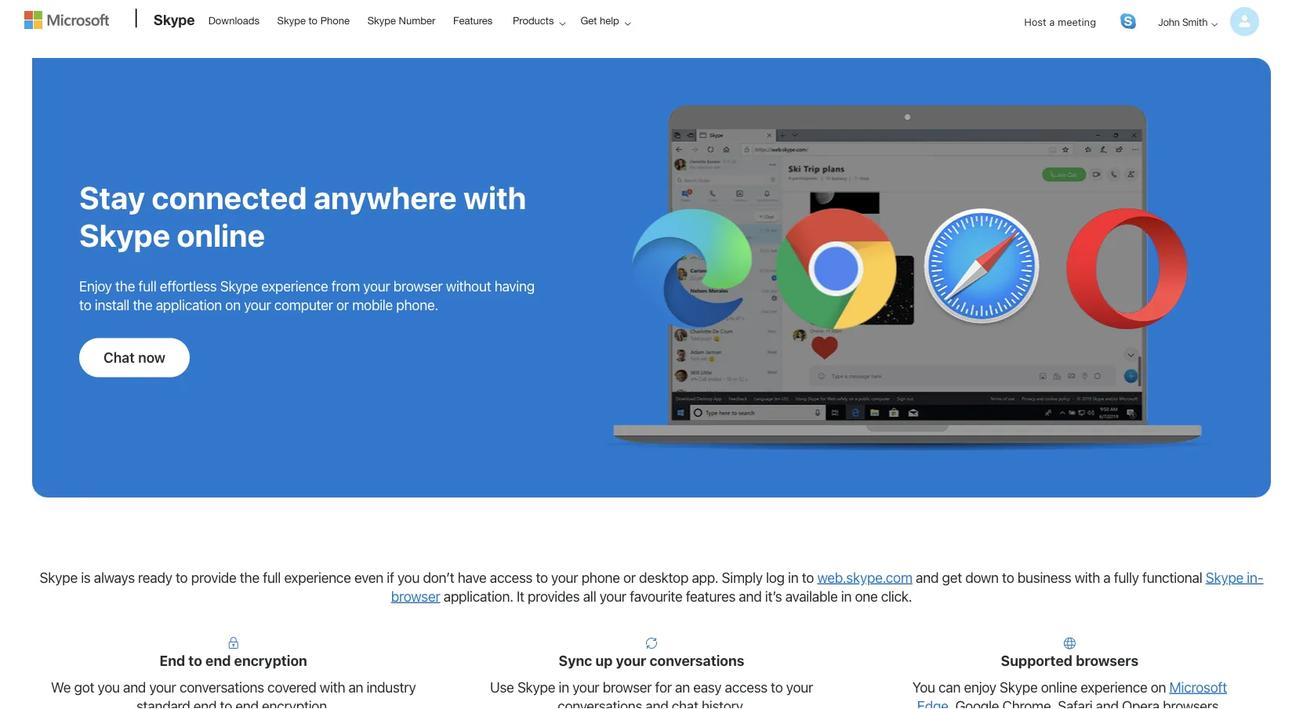Task type: describe. For each thing, give the bounding box(es) containing it.
microsoft image
[[24, 11, 109, 29]]

end inside  end to end encryption
[[206, 653, 231, 670]]

skype in- browser
[[391, 570, 1264, 605]]

help
[[600, 14, 620, 26]]

skype inside use skype in your browser for an easy access to your conversations and chat history.
[[518, 679, 556, 696]]

end right standard
[[194, 698, 217, 710]]

conversations inside use skype in your browser for an easy access to your conversations and chat history.
[[558, 698, 643, 710]]

provide
[[191, 570, 237, 586]]

history.
[[702, 698, 746, 710]]

in inside use skype in your browser for an easy access to your conversations and chat history.
[[559, 679, 569, 696]]

online inside the stay connected anywhere with skype online
[[177, 217, 265, 253]]

skype number link
[[361, 1, 443, 38]]

it
[[517, 588, 525, 605]]

encryption.
[[262, 698, 331, 710]]

have
[[458, 570, 487, 586]]

skype inside enjoy the full effortless skype experience from your browser without having to install the application on your computer or mobile phone.
[[220, 278, 258, 295]]

fully
[[1114, 570, 1140, 586]]

skype is always ready to provide the full experience even if you don't have access to your phone or desktop app. simply log in to web.skype.com and get down to business with a fully functional
[[40, 570, 1206, 586]]

enjoy
[[79, 278, 112, 295]]

application. it provides all your favourite features and it's available in one click.
[[440, 588, 912, 605]]

web.skype.com
[[818, 570, 913, 586]]

0 vertical spatial the
[[115, 278, 135, 295]]

 end to end encryption
[[160, 638, 307, 670]]

and left the get
[[916, 570, 939, 586]]

industry
[[367, 679, 416, 696]]

simply
[[722, 570, 763, 586]]

even
[[354, 570, 384, 586]]

browser inside skype in- browser
[[391, 588, 440, 605]]

stay connected anywhere with skype online
[[79, 179, 527, 253]]

having
[[495, 278, 535, 295]]

web.skype.com link
[[818, 570, 913, 586]]

skype to phone
[[277, 14, 350, 26]]

skype number
[[368, 14, 436, 26]]

you inside we got you and your conversations covered with an industry standard end to end encryption.
[[98, 679, 120, 696]]

experience for enjoy
[[261, 278, 328, 295]]

meeting
[[1058, 16, 1097, 27]]

you can enjoy skype online experience on
[[913, 679, 1170, 696]]

products button
[[503, 1, 578, 40]]

it's
[[765, 588, 782, 605]]

your inside  sync up your conversations
[[616, 653, 647, 670]]

application.
[[444, 588, 513, 605]]

1 horizontal spatial full
[[263, 570, 281, 586]]

skype inside skype link
[[154, 11, 195, 28]]

end down encryption
[[236, 698, 259, 710]]

or for mobile
[[337, 297, 349, 314]]

use
[[490, 679, 514, 696]]

an inside we got you and your conversations covered with an industry standard end to end encryption.
[[349, 679, 363, 696]]

for
[[655, 679, 672, 696]]

down
[[966, 570, 999, 586]]

 sync up your conversations
[[559, 638, 745, 670]]

skype in- browser link
[[391, 570, 1264, 605]]

can
[[939, 679, 961, 696]]

phone.
[[396, 297, 438, 314]]

without
[[446, 278, 491, 295]]

get help button
[[571, 1, 644, 40]]

number
[[399, 14, 436, 26]]

downloads link
[[201, 1, 267, 38]]

 supported browsers
[[1001, 638, 1139, 670]]


[[646, 638, 658, 650]]

with inside we got you and your conversations covered with an industry standard end to end encryption.
[[320, 679, 345, 696]]

browser inside enjoy the full effortless skype experience from your browser without having to install the application on your computer or mobile phone.
[[394, 278, 443, 295]]


[[1064, 638, 1077, 650]]

to inside use skype in your browser for an easy access to your conversations and chat history.
[[771, 679, 783, 696]]

1 vertical spatial on
[[1151, 679, 1167, 696]]

get
[[581, 14, 597, 26]]

application
[[156, 297, 222, 314]]

skype inside skype number link
[[368, 14, 396, 26]]

full inside enjoy the full effortless skype experience from your browser without having to install the application on your computer or mobile phone.
[[138, 278, 156, 295]]

is
[[81, 570, 91, 586]]

chat
[[104, 349, 135, 366]]

skype inside skype to phone link
[[277, 14, 306, 26]]

covered
[[268, 679, 317, 696]]

to right down
[[1003, 570, 1015, 586]]

get help
[[581, 14, 620, 26]]

features
[[453, 14, 493, 26]]

skype left the 'is'
[[40, 570, 78, 586]]

an inside use skype in your browser for an easy access to your conversations and chat history.
[[675, 679, 690, 696]]

provides
[[528, 588, 580, 605]]

computer
[[274, 297, 333, 314]]

1 vertical spatial online
[[1041, 679, 1078, 696]]

with inside the stay connected anywhere with skype online
[[464, 179, 527, 216]]

get
[[942, 570, 962, 586]]

all
[[583, 588, 596, 605]]

business
[[1018, 570, 1072, 586]]

easy
[[694, 679, 722, 696]]

host a meeting
[[1025, 16, 1097, 27]]

john smith
[[1159, 16, 1208, 27]]

your inside we got you and your conversations covered with an industry standard end to end encryption.
[[149, 679, 176, 696]]

0 vertical spatial access
[[490, 570, 533, 586]]

on inside enjoy the full effortless skype experience from your browser without having to install the application on your computer or mobile phone.
[[225, 297, 241, 314]]

conversations inside  sync up your conversations
[[650, 653, 745, 670]]

mobile
[[352, 297, 393, 314]]

experience for you
[[1081, 679, 1148, 696]]

features link
[[446, 1, 500, 38]]

or for desktop
[[624, 570, 636, 586]]

from
[[332, 278, 360, 295]]

skype link
[[146, 1, 200, 43]]

access inside use skype in your browser for an easy access to your conversations and chat history.
[[725, 679, 768, 696]]

you
[[913, 679, 936, 696]]

browsers
[[1076, 653, 1139, 670]]

1 horizontal spatial in
[[788, 570, 799, 586]]

we got you and your conversations covered with an industry standard end to end encryption.
[[51, 679, 416, 710]]

chat now link
[[79, 338, 190, 378]]

one
[[855, 588, 878, 605]]

conversations inside we got you and your conversations covered with an industry standard end to end encryption.
[[180, 679, 264, 696]]

microsoft edge link
[[918, 679, 1228, 710]]

1 vertical spatial with
[[1075, 570, 1101, 586]]

chat now
[[104, 349, 166, 366]]

host a meeting link
[[1012, 2, 1109, 42]]

to up provides
[[536, 570, 548, 586]]

functional
[[1143, 570, 1203, 586]]

up
[[596, 653, 613, 670]]



Task type: locate. For each thing, give the bounding box(es) containing it.
full left effortless on the left top of the page
[[138, 278, 156, 295]]

or inside enjoy the full effortless skype experience from your browser without having to install the application on your computer or mobile phone.
[[337, 297, 349, 314]]

menu bar containing host a meeting
[[24, 2, 1279, 83]]

the right provide
[[240, 570, 260, 586]]

in right log
[[788, 570, 799, 586]]

to up available
[[802, 570, 814, 586]]

don't
[[423, 570, 455, 586]]

an left industry
[[349, 679, 363, 696]]

1 horizontal spatial an
[[675, 679, 690, 696]]

and up standard
[[123, 679, 146, 696]]

end
[[160, 653, 185, 670]]

a
[[1050, 16, 1055, 27], [1104, 570, 1111, 586]]

phone
[[582, 570, 620, 586]]

edge
[[918, 698, 949, 710]]

2 vertical spatial experience
[[1081, 679, 1148, 696]]

microsoft
[[1170, 679, 1228, 696]]

your
[[363, 278, 390, 295], [244, 297, 271, 314], [552, 570, 578, 586], [600, 588, 627, 605], [616, 653, 647, 670], [149, 679, 176, 696], [573, 679, 600, 696], [787, 679, 813, 696]]

1 an from the left
[[349, 679, 363, 696]]

experience
[[261, 278, 328, 295], [284, 570, 351, 586], [1081, 679, 1148, 696]]

0 horizontal spatial you
[[98, 679, 120, 696]]

ready
[[138, 570, 172, 586]]

skype down stay
[[79, 217, 170, 253]]

browser down don't
[[391, 588, 440, 605]]

supported
[[1001, 653, 1073, 670]]

skype inside skype in- browser
[[1206, 570, 1244, 586]]

enjoy the full effortless skype experience from your browser without having to install the application on your computer or mobile phone.
[[79, 278, 535, 314]]

stay
[[79, 179, 145, 216]]

connected
[[152, 179, 307, 216]]

you right if
[[398, 570, 420, 586]]

1 horizontal spatial online
[[1041, 679, 1078, 696]]

1 vertical spatial a
[[1104, 570, 1111, 586]]

1 horizontal spatial access
[[725, 679, 768, 696]]

downloads
[[208, 14, 260, 26]]

access
[[490, 570, 533, 586], [725, 679, 768, 696]]

in left one
[[841, 588, 852, 605]]

skype left phone
[[277, 14, 306, 26]]

online down connected
[[177, 217, 265, 253]]

experience left even
[[284, 570, 351, 586]]

0 horizontal spatial in
[[559, 679, 569, 696]]

in-
[[1248, 570, 1264, 586]]

0 vertical spatial browser
[[394, 278, 443, 295]]

on left microsoft
[[1151, 679, 1167, 696]]

1 vertical spatial experience
[[284, 570, 351, 586]]

to inside  end to end encryption
[[189, 653, 202, 670]]

0 vertical spatial in
[[788, 570, 799, 586]]

1 horizontal spatial with
[[464, 179, 527, 216]]

end
[[206, 653, 231, 670], [194, 698, 217, 710], [236, 698, 259, 710]]

1 vertical spatial the
[[133, 297, 153, 314]]

features
[[686, 588, 736, 605]]

1 vertical spatial browser
[[391, 588, 440, 605]]

1 vertical spatial in
[[841, 588, 852, 605]]

skype web on edge image
[[593, 105, 1221, 451]]

we
[[51, 679, 71, 696]]

0 vertical spatial experience
[[261, 278, 328, 295]]

click.
[[881, 588, 912, 605]]

0 vertical spatial full
[[138, 278, 156, 295]]

2 an from the left
[[675, 679, 690, 696]]

 link
[[1121, 13, 1137, 29]]

available
[[786, 588, 838, 605]]

and down the for
[[646, 698, 669, 710]]

phone
[[321, 14, 350, 26]]

avatar image
[[1231, 7, 1260, 36]]

0 horizontal spatial access
[[490, 570, 533, 586]]

0 vertical spatial with
[[464, 179, 527, 216]]

to inside enjoy the full effortless skype experience from your browser without having to install the application on your computer or mobile phone.
[[79, 297, 91, 314]]

full
[[138, 278, 156, 295], [263, 570, 281, 586]]

to right end
[[189, 653, 202, 670]]

1 vertical spatial access
[[725, 679, 768, 696]]

experience inside enjoy the full effortless skype experience from your browser without having to install the application on your computer or mobile phone.
[[261, 278, 328, 295]]

0 horizontal spatial online
[[177, 217, 265, 253]]

0 vertical spatial a
[[1050, 16, 1055, 27]]

anywhere
[[314, 179, 457, 216]]

and
[[916, 570, 939, 586], [739, 588, 762, 605], [123, 679, 146, 696], [646, 698, 669, 710]]

2 vertical spatial with
[[320, 679, 345, 696]]

with
[[464, 179, 527, 216], [1075, 570, 1101, 586], [320, 679, 345, 696]]

the up the install
[[115, 278, 135, 295]]

to right ready at the bottom left of the page
[[176, 570, 188, 586]]

john
[[1159, 16, 1180, 27]]

1 horizontal spatial on
[[1151, 679, 1167, 696]]

desktop
[[639, 570, 689, 586]]

skype left in- on the right of the page
[[1206, 570, 1244, 586]]

1 vertical spatial conversations
[[180, 679, 264, 696]]

2 vertical spatial in
[[559, 679, 569, 696]]

experience down browsers
[[1081, 679, 1148, 696]]

host
[[1025, 16, 1047, 27]]

in
[[788, 570, 799, 586], [841, 588, 852, 605], [559, 679, 569, 696]]

full right provide
[[263, 570, 281, 586]]

0 vertical spatial conversations
[[650, 653, 745, 670]]

2 horizontal spatial conversations
[[650, 653, 745, 670]]

standard
[[136, 698, 190, 710]]

conversations down  end to end encryption
[[180, 679, 264, 696]]

access up history.
[[725, 679, 768, 696]]

use skype in your browser for an easy access to your conversations and chat history.
[[490, 679, 813, 710]]

to down  end to end encryption
[[220, 698, 232, 710]]

a left fully
[[1104, 570, 1111, 586]]

if
[[387, 570, 394, 586]]

1 vertical spatial you
[[98, 679, 120, 696]]

skype down supported
[[1000, 679, 1038, 696]]

2 vertical spatial browser
[[603, 679, 652, 696]]


[[227, 638, 240, 650]]

conversations up easy
[[650, 653, 745, 670]]

got
[[74, 679, 94, 696]]

conversations
[[650, 653, 745, 670], [180, 679, 264, 696], [558, 698, 643, 710]]

1 horizontal spatial conversations
[[558, 698, 643, 710]]

1 vertical spatial or
[[624, 570, 636, 586]]

or right phone
[[624, 570, 636, 586]]

online
[[177, 217, 265, 253], [1041, 679, 1078, 696]]

the
[[115, 278, 135, 295], [133, 297, 153, 314], [240, 570, 260, 586]]

browser inside use skype in your browser for an easy access to your conversations and chat history.
[[603, 679, 652, 696]]

browser down up
[[603, 679, 652, 696]]

and inside we got you and your conversations covered with an industry standard end to end encryption.
[[123, 679, 146, 696]]

to inside we got you and your conversations covered with an industry standard end to end encryption.
[[220, 698, 232, 710]]

0 vertical spatial you
[[398, 570, 420, 586]]

2 vertical spatial conversations
[[558, 698, 643, 710]]

enjoy
[[964, 679, 997, 696]]

to right easy
[[771, 679, 783, 696]]

end down  on the left bottom
[[206, 653, 231, 670]]

0 horizontal spatial full
[[138, 278, 156, 295]]

and down simply
[[739, 588, 762, 605]]

2 horizontal spatial with
[[1075, 570, 1101, 586]]

install
[[95, 297, 130, 314]]

access up it
[[490, 570, 533, 586]]

skype left downloads link
[[154, 11, 195, 28]]

to
[[309, 14, 318, 26], [79, 297, 91, 314], [176, 570, 188, 586], [536, 570, 548, 586], [802, 570, 814, 586], [1003, 570, 1015, 586], [189, 653, 202, 670], [771, 679, 783, 696], [220, 698, 232, 710]]

2 vertical spatial the
[[240, 570, 260, 586]]

0 horizontal spatial a
[[1050, 16, 1055, 27]]

smith
[[1183, 16, 1208, 27]]

menu bar
[[24, 2, 1279, 83]]

log
[[766, 570, 785, 586]]

0 horizontal spatial on
[[225, 297, 241, 314]]

1 vertical spatial full
[[263, 570, 281, 586]]

in down sync
[[559, 679, 569, 696]]

john smith link
[[1146, 2, 1260, 42]]

2 horizontal spatial in
[[841, 588, 852, 605]]

skype right effortless on the left top of the page
[[220, 278, 258, 295]]

0 horizontal spatial with
[[320, 679, 345, 696]]

1 horizontal spatial or
[[624, 570, 636, 586]]

skype left number
[[368, 14, 396, 26]]

you
[[398, 570, 420, 586], [98, 679, 120, 696]]

online down supported
[[1041, 679, 1078, 696]]

a right host
[[1050, 16, 1055, 27]]

effortless
[[160, 278, 217, 295]]

skype inside the stay connected anywhere with skype online
[[79, 217, 170, 253]]

0 vertical spatial on
[[225, 297, 241, 314]]

sync
[[559, 653, 592, 670]]

chat
[[672, 698, 699, 710]]

always
[[94, 570, 135, 586]]

encryption
[[234, 653, 307, 670]]

or down from
[[337, 297, 349, 314]]

1 horizontal spatial a
[[1104, 570, 1111, 586]]

conversations down up
[[558, 698, 643, 710]]

skype right use
[[518, 679, 556, 696]]

microsoft edge
[[918, 679, 1228, 710]]

an up chat
[[675, 679, 690, 696]]

favourite
[[630, 588, 683, 605]]

browser up phone.
[[394, 278, 443, 295]]

experience up computer
[[261, 278, 328, 295]]

0 horizontal spatial conversations
[[180, 679, 264, 696]]

now
[[138, 349, 166, 366]]

a inside main content
[[1104, 570, 1111, 586]]

to left phone
[[309, 14, 318, 26]]

0 vertical spatial online
[[177, 217, 265, 253]]

0 vertical spatial or
[[337, 297, 349, 314]]

0 horizontal spatial an
[[349, 679, 363, 696]]

skype
[[154, 11, 195, 28], [277, 14, 306, 26], [368, 14, 396, 26], [79, 217, 170, 253], [220, 278, 258, 295], [40, 570, 78, 586], [1206, 570, 1244, 586], [518, 679, 556, 696], [1000, 679, 1038, 696]]

to down enjoy
[[79, 297, 91, 314]]

1 horizontal spatial you
[[398, 570, 420, 586]]

you right got
[[98, 679, 120, 696]]

skype to phone link
[[270, 1, 357, 38]]

the right the install
[[133, 297, 153, 314]]

and inside use skype in your browser for an easy access to your conversations and chat history.
[[646, 698, 669, 710]]

on
[[225, 297, 241, 314], [1151, 679, 1167, 696]]

products
[[513, 14, 554, 26]]

arrow down image
[[1206, 15, 1225, 34]]

0 horizontal spatial or
[[337, 297, 349, 314]]

on right application at the left of page
[[225, 297, 241, 314]]

stay connected anywhere with skype online main content
[[0, 50, 1304, 710]]



Task type: vqa. For each thing, say whether or not it's contained in the screenshot.
with to the middle
yes



